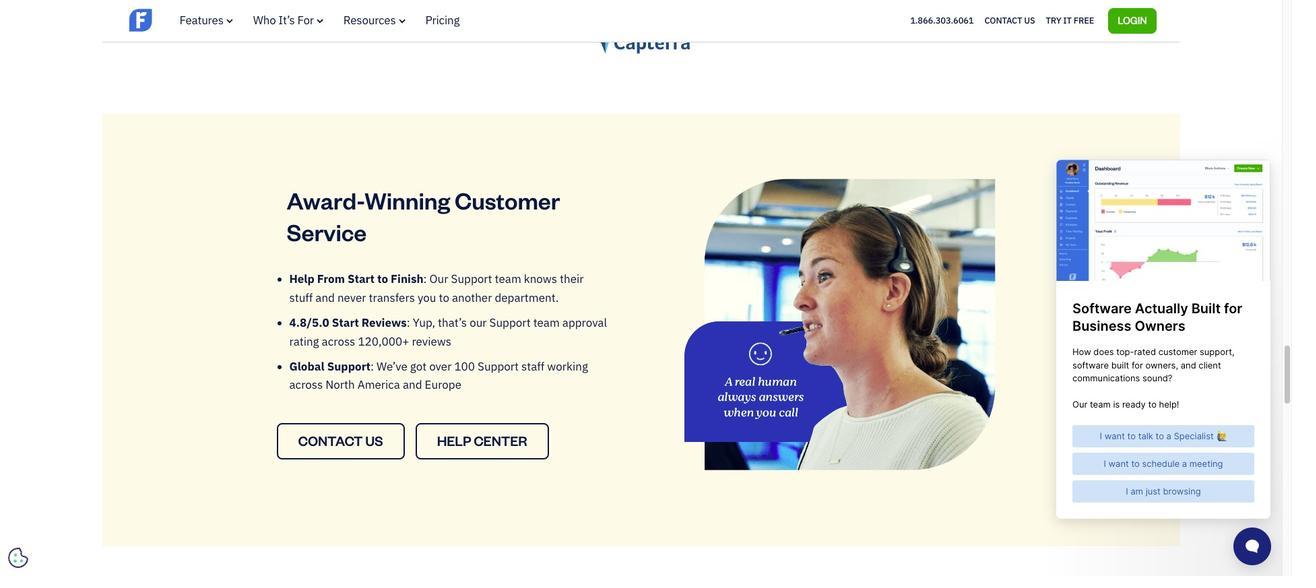 Task type: locate. For each thing, give the bounding box(es) containing it.
features
[[180, 13, 224, 28]]

and
[[316, 290, 335, 305], [403, 378, 422, 392]]

: for 4.8/5.0 start reviews
[[407, 316, 410, 330]]

120,000+
[[358, 334, 409, 349]]

rating
[[289, 334, 319, 349]]

award-winning customer service
[[287, 185, 560, 247]]

their
[[560, 272, 584, 287]]

winning
[[365, 185, 450, 215]]

to up transfers
[[377, 272, 388, 287]]

across
[[322, 334, 355, 349], [289, 378, 323, 392]]

department.
[[495, 290, 559, 305]]

: up america
[[371, 359, 374, 374]]

global support
[[289, 359, 371, 374]]

support right 100
[[478, 359, 519, 374]]

europe
[[425, 378, 462, 392]]

approval
[[563, 316, 607, 330]]

0 vertical spatial and
[[316, 290, 335, 305]]

working
[[547, 359, 588, 374]]

support down department.
[[490, 316, 531, 330]]

across down global
[[289, 378, 323, 392]]

pricing link
[[426, 13, 460, 28]]

0 vertical spatial :
[[424, 272, 427, 287]]

2 vertical spatial :
[[371, 359, 374, 374]]

never
[[338, 290, 366, 305]]

to
[[377, 272, 388, 287], [439, 290, 449, 305]]

over
[[429, 359, 452, 374]]

freshbooks logo image
[[129, 7, 234, 33]]

1 vertical spatial across
[[289, 378, 323, 392]]

center
[[474, 432, 527, 449]]

0 vertical spatial across
[[322, 334, 355, 349]]

across inside : we've got over 100 support staff working across north america and europe
[[289, 378, 323, 392]]

0 vertical spatial start
[[348, 272, 375, 287]]

north
[[326, 378, 355, 392]]

team inside : yup, that's our support team approval rating across 120,000+ reviews
[[534, 316, 560, 330]]

try it free
[[1046, 15, 1095, 26]]

reviews
[[362, 316, 407, 330]]

: left our
[[424, 272, 427, 287]]

and down got
[[403, 378, 422, 392]]

our
[[470, 316, 487, 330]]

start
[[348, 272, 375, 287], [332, 316, 359, 330]]

0 horizontal spatial team
[[495, 272, 521, 287]]

0 horizontal spatial to
[[377, 272, 388, 287]]

contact us link
[[985, 12, 1036, 29]]

support up 'another'
[[451, 272, 492, 287]]

support inside : our support team knows their stuff and never transfers you to another department.
[[451, 272, 492, 287]]

support inside : we've got over 100 support staff working across north america and europe
[[478, 359, 519, 374]]

0 horizontal spatial and
[[316, 290, 335, 305]]

contact
[[985, 15, 1023, 26]]

we've
[[377, 359, 408, 374]]

free
[[1074, 15, 1095, 26]]

and down from
[[316, 290, 335, 305]]

staff
[[522, 359, 545, 374]]

0 horizontal spatial :
[[371, 359, 374, 374]]

global
[[289, 359, 325, 374]]

our
[[430, 272, 449, 287]]

login
[[1118, 14, 1147, 26]]

award-winning customer support image
[[684, 179, 996, 470]]

it
[[1064, 15, 1072, 26]]

100
[[454, 359, 475, 374]]

across inside : yup, that's our support team approval rating across 120,000+ reviews
[[322, 334, 355, 349]]

features link
[[180, 13, 233, 28]]

1 horizontal spatial :
[[407, 316, 410, 330]]

contact us link
[[277, 423, 405, 459]]

who
[[253, 13, 276, 28]]

: inside : we've got over 100 support staff working across north america and europe
[[371, 359, 374, 374]]

1 horizontal spatial and
[[403, 378, 422, 392]]

team up department.
[[495, 272, 521, 287]]

1 vertical spatial team
[[534, 316, 560, 330]]

team down department.
[[534, 316, 560, 330]]

help
[[289, 272, 315, 287]]

:
[[424, 272, 427, 287], [407, 316, 410, 330], [371, 359, 374, 374]]

1 vertical spatial to
[[439, 290, 449, 305]]

2 horizontal spatial :
[[424, 272, 427, 287]]

customer
[[455, 185, 560, 215]]

: inside : yup, that's our support team approval rating across 120,000+ reviews
[[407, 316, 410, 330]]

: yup, that's our support team approval rating across 120,000+ reviews
[[289, 316, 607, 349]]

0 vertical spatial team
[[495, 272, 521, 287]]

to right you
[[439, 290, 449, 305]]

1 vertical spatial :
[[407, 316, 410, 330]]

1 horizontal spatial to
[[439, 290, 449, 305]]

support inside : yup, that's our support team approval rating across 120,000+ reviews
[[490, 316, 531, 330]]

: for global support
[[371, 359, 374, 374]]

support
[[451, 272, 492, 287], [490, 316, 531, 330], [327, 359, 371, 374], [478, 359, 519, 374]]

login link
[[1109, 8, 1157, 34]]

1 horizontal spatial team
[[534, 316, 560, 330]]

start down the never
[[332, 316, 359, 330]]

: left yup,
[[407, 316, 410, 330]]

start up the never
[[348, 272, 375, 287]]

: inside : our support team knows their stuff and never transfers you to another department.
[[424, 272, 427, 287]]

contact us
[[298, 432, 383, 449]]

knows
[[524, 272, 557, 287]]

it's
[[279, 13, 295, 28]]

team
[[495, 272, 521, 287], [534, 316, 560, 330]]

across down 4.8/5.0 start reviews
[[322, 334, 355, 349]]

try it free link
[[1046, 12, 1095, 29]]

1.866.303.6061 link
[[911, 15, 974, 26]]

1 vertical spatial and
[[403, 378, 422, 392]]



Task type: describe. For each thing, give the bounding box(es) containing it.
team inside : our support team knows their stuff and never transfers you to another department.
[[495, 272, 521, 287]]

transfers
[[369, 290, 415, 305]]

: our support team knows their stuff and never transfers you to another department.
[[289, 272, 584, 305]]

yup,
[[413, 316, 435, 330]]

that's
[[438, 316, 467, 330]]

award-
[[287, 185, 365, 215]]

resources
[[344, 13, 396, 28]]

reviews
[[412, 334, 451, 349]]

who it's for
[[253, 13, 314, 28]]

and inside : our support team knows their stuff and never transfers you to another department.
[[316, 290, 335, 305]]

1.866.303.6061
[[911, 15, 974, 26]]

contact us
[[985, 15, 1036, 26]]

across for 4.8/5.0
[[322, 334, 355, 349]]

from
[[317, 272, 345, 287]]

across for global
[[289, 378, 323, 392]]

service
[[287, 217, 367, 247]]

help center link
[[416, 423, 549, 459]]

us
[[365, 432, 383, 449]]

to inside : our support team knows their stuff and never transfers you to another department.
[[439, 290, 449, 305]]

us
[[1025, 15, 1036, 26]]

resources link
[[344, 13, 405, 28]]

for
[[298, 13, 314, 28]]

help
[[437, 432, 471, 449]]

: we've got over 100 support staff working across north america and europe
[[289, 359, 588, 392]]

support up north
[[327, 359, 371, 374]]

who it's for link
[[253, 13, 323, 28]]

stuff
[[289, 290, 313, 305]]

you
[[418, 290, 436, 305]]

try
[[1046, 15, 1062, 26]]

help center
[[437, 432, 527, 449]]

got
[[410, 359, 427, 374]]

america
[[358, 378, 400, 392]]

cookie preferences image
[[8, 548, 28, 568]]

: for help from start to finish
[[424, 272, 427, 287]]

pricing
[[426, 13, 460, 28]]

4.8/5.0
[[289, 316, 329, 330]]

help from start to finish
[[289, 272, 424, 287]]

0 vertical spatial to
[[377, 272, 388, 287]]

contact
[[298, 432, 363, 449]]

cookie consent banner dialog
[[10, 410, 212, 566]]

and inside : we've got over 100 support staff working across north america and europe
[[403, 378, 422, 392]]

finish
[[391, 272, 424, 287]]

1 vertical spatial start
[[332, 316, 359, 330]]

4.8/5.0 start reviews
[[289, 316, 407, 330]]

another
[[452, 290, 492, 305]]



Task type: vqa. For each thing, say whether or not it's contained in the screenshot.
also
no



